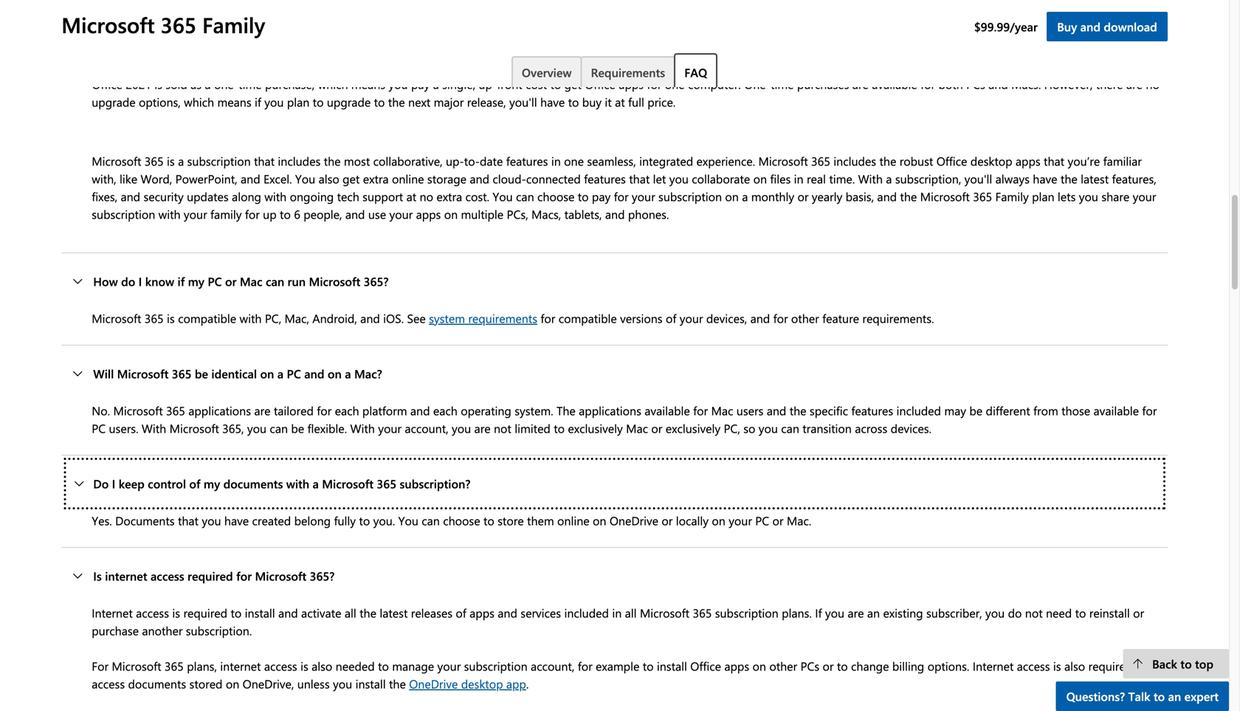 Task type: vqa. For each thing, say whether or not it's contained in the screenshot.
See trial terms associated with 3rd Try free for one month link from right
no



Task type: locate. For each thing, give the bounding box(es) containing it.
you
[[295, 171, 316, 187], [493, 188, 513, 204], [399, 513, 419, 528]]

0 vertical spatial install
[[245, 605, 275, 621]]

1 horizontal spatial one
[[665, 76, 685, 92]]

requirements
[[591, 64, 666, 80]]

1 vertical spatial be
[[970, 403, 983, 418]]

you
[[389, 76, 408, 92], [265, 94, 284, 110], [670, 171, 689, 187], [1080, 188, 1099, 204], [247, 420, 267, 436], [452, 420, 471, 436], [759, 420, 778, 436], [202, 513, 221, 528], [826, 605, 845, 621], [986, 605, 1005, 621], [333, 676, 352, 692]]

1 horizontal spatial with
[[350, 420, 375, 436]]

of right control
[[189, 476, 201, 492]]

0 vertical spatial onedrive
[[610, 513, 659, 528]]

are inside "internet access is required to install and activate all the latest releases of apps and services included in all microsoft 365 subscription plans. if you are an existing subscriber, you do not need to reinstall or purchase another subscription."
[[848, 605, 865, 621]]

pc inside will microsoft 365 be identical on a pc and on a mac? dropdown button
[[287, 366, 301, 382]]

0 horizontal spatial internet
[[92, 605, 133, 621]]

2 vertical spatial required
[[1089, 658, 1133, 674]]

single,
[[443, 76, 476, 92]]

1 vertical spatial other
[[770, 658, 798, 674]]

365
[[161, 10, 196, 39], [145, 153, 164, 169], [812, 153, 831, 169], [974, 188, 993, 204], [145, 310, 164, 326], [172, 366, 192, 382], [166, 403, 185, 418], [377, 476, 397, 492], [693, 605, 712, 621], [165, 658, 184, 674]]

to right talk
[[1154, 688, 1166, 704]]

not
[[494, 420, 512, 436], [1026, 605, 1043, 621]]

to left 6 at top left
[[280, 206, 291, 222]]

0 horizontal spatial you'll
[[510, 94, 537, 110]]

to left the next
[[374, 94, 385, 110]]

1 vertical spatial latest
[[380, 605, 408, 621]]

top
[[1196, 656, 1214, 672]]

the down manage at the bottom left of page
[[389, 676, 406, 692]]

created
[[252, 513, 291, 528]]

phones.
[[628, 206, 669, 222]]

control
[[148, 476, 186, 492]]

exclusively down the
[[568, 420, 623, 436]]

you'll down cost
[[510, 94, 537, 110]]

0 horizontal spatial means
[[218, 94, 252, 110]]

1 horizontal spatial be
[[291, 420, 304, 436]]

apps inside for microsoft 365 plans, internet access is also needed to manage your subscription account, for example to install office apps on other pcs or to change billing options. internet access is also required to access documents stored on onedrive, unless you install the
[[725, 658, 750, 674]]

a
[[205, 76, 211, 92], [433, 76, 439, 92], [178, 153, 184, 169], [887, 171, 893, 187], [742, 188, 749, 204], [278, 366, 284, 382], [345, 366, 351, 382], [313, 476, 319, 492]]

2 vertical spatial in
[[613, 605, 622, 621]]

online
[[392, 171, 424, 187], [558, 513, 590, 528]]

1 horizontal spatial at
[[615, 94, 625, 110]]

android,
[[313, 310, 357, 326]]

pc, inside no. microsoft 365 applications are tailored for each platform and each operating system. the applications available for mac users and the specific features included may be different from those available for pc users. with microsoft 365, you can be flexible. with your account, you are not limited to exclusively mac or exclusively pc, so you can transition across devices.
[[724, 420, 741, 436]]

excel.
[[264, 171, 292, 187]]

compatible down how do i know if my pc or mac can run microsoft 365? dropdown button
[[559, 310, 617, 326]]

latest down the you're
[[1081, 171, 1110, 187]]

internet inside for microsoft 365 plans, internet access is also needed to manage your subscription account, for example to install office apps on other pcs or to change billing options. internet access is also required to access documents stored on onedrive, unless you install the
[[220, 658, 261, 674]]

however,
[[1045, 76, 1093, 92]]

0 horizontal spatial included
[[565, 605, 609, 621]]

for inside for microsoft 365 plans, internet access is also needed to manage your subscription account, for example to install office apps on other pcs or to change billing options. internet access is also required to access documents stored on onedrive, unless you install the
[[578, 658, 593, 674]]

major
[[434, 94, 464, 110]]

0 vertical spatial pay
[[411, 76, 430, 92]]

microsoft down is internet access required for microsoft 365? dropdown button at the bottom of page
[[640, 605, 690, 621]]

is inside "internet access is required to install and activate all the latest releases of apps and services included in all microsoft 365 subscription plans. if you are an existing subscriber, you do not need to reinstall or purchase another subscription."
[[172, 605, 180, 621]]

with down platform
[[350, 420, 375, 436]]

1 horizontal spatial features
[[584, 171, 626, 187]]

so
[[744, 420, 756, 436]]

applications
[[189, 403, 251, 418], [579, 403, 642, 418]]

price.
[[648, 94, 676, 110]]

one inside office 2021 is sold as a one-time purchase, which means you pay a single, up-front cost to get office apps for one computer. one-time purchases are available for both pcs and macs. however, there are no upgrade options, which means if you plan to upgrade to the next major release, you'll have to buy it at full price.
[[665, 76, 685, 92]]

or
[[798, 188, 809, 204], [225, 273, 237, 289], [652, 420, 663, 436], [662, 513, 673, 528], [773, 513, 784, 528], [1134, 605, 1145, 621], [823, 658, 834, 674]]

compatible down how do i know if my pc or mac can run microsoft 365?
[[178, 310, 236, 326]]

choose down subscription?
[[443, 513, 481, 528]]

included right services
[[565, 605, 609, 621]]

1 horizontal spatial pc,
[[724, 420, 741, 436]]

and right "buy"
[[1081, 18, 1101, 34]]

pcs inside office 2021 is sold as a one-time purchase, which means you pay a single, up-front cost to get office apps for one computer. one-time purchases are available for both pcs and macs. however, there are no upgrade options, which means if you plan to upgrade to the next major release, you'll have to buy it at full price.
[[967, 76, 986, 92]]

and right platform
[[411, 403, 430, 418]]

a up belong
[[313, 476, 319, 492]]

learn more about microsoft 365 family. tab list
[[61, 53, 1168, 89]]

0 horizontal spatial be
[[195, 366, 208, 382]]

microsoft down how
[[92, 310, 141, 326]]

is inside office 2021 is sold as a one-time purchase, which means you pay a single, up-front cost to get office apps for one computer. one-time purchases are available for both pcs and macs. however, there are no upgrade options, which means if you plan to upgrade to the next major release, you'll have to buy it at full price.
[[155, 76, 162, 92]]

up- up storage
[[446, 153, 464, 169]]

0 horizontal spatial pcs
[[801, 658, 820, 674]]

$99.99/year
[[975, 18, 1038, 34]]

1 horizontal spatial have
[[541, 94, 565, 110]]

no. microsoft 365 applications are tailored for each platform and each operating system. the applications available for mac users and the specific features included may be different from those available for pc users. with microsoft 365, you can be flexible. with your account, you are not limited to exclusively mac or exclusively pc, so you can transition across devices.
[[92, 403, 1158, 436]]

are right if
[[848, 605, 865, 621]]

for up price.
[[647, 76, 662, 92]]

2 compatible from the left
[[559, 310, 617, 326]]

0 vertical spatial extra
[[363, 171, 389, 187]]

familiar
[[1104, 153, 1143, 169]]

online right "them"
[[558, 513, 590, 528]]

0 vertical spatial you
[[295, 171, 316, 187]]

required inside "internet access is required to install and activate all the latest releases of apps and services included in all microsoft 365 subscription plans. if you are an existing subscriber, you do not need to reinstall or purchase another subscription."
[[184, 605, 228, 621]]

the right activate
[[360, 605, 377, 621]]

0 horizontal spatial i
[[112, 476, 115, 492]]

0 vertical spatial plan
[[287, 94, 310, 110]]

also up "questions?"
[[1065, 658, 1086, 674]]

0 vertical spatial required
[[188, 568, 233, 584]]

1 vertical spatial family
[[996, 188, 1029, 204]]

my right control
[[204, 476, 220, 492]]

are right there
[[1127, 76, 1143, 92]]

0 vertical spatial other
[[792, 310, 820, 326]]

i right do
[[112, 476, 115, 492]]

microsoft inside "internet access is required to install and activate all the latest releases of apps and services included in all microsoft 365 subscription plans. if you are an existing subscriber, you do not need to reinstall or purchase another subscription."
[[640, 605, 690, 621]]

1 compatible from the left
[[178, 310, 236, 326]]

microsoft left 365, at the left
[[170, 420, 219, 436]]

includes up time. on the top right
[[834, 153, 877, 169]]

1 includes from the left
[[278, 153, 321, 169]]

internet
[[92, 605, 133, 621], [973, 658, 1014, 674]]

or down will microsoft 365 be identical on a pc and on a mac? dropdown button
[[652, 420, 663, 436]]

0 horizontal spatial pay
[[411, 76, 430, 92]]

2 vertical spatial install
[[356, 676, 386, 692]]

1 horizontal spatial pcs
[[967, 76, 986, 92]]

flexible.
[[308, 420, 347, 436]]

get up 'tech'
[[343, 171, 360, 187]]

1 vertical spatial one
[[564, 153, 584, 169]]

1 applications from the left
[[189, 403, 251, 418]]

for microsoft 365 plans, internet access is also needed to manage your subscription account, for example to install office apps on other pcs or to change billing options. internet access is also required to access documents stored on onedrive, unless you install the
[[92, 658, 1147, 692]]

1 vertical spatial onedrive
[[409, 676, 458, 692]]

faq link
[[675, 53, 718, 89]]

0 horizontal spatial latest
[[380, 605, 408, 621]]

available for apps
[[873, 76, 918, 92]]

updates
[[187, 188, 229, 204]]

0 horizontal spatial one
[[564, 153, 584, 169]]

have left 'created'
[[224, 513, 249, 528]]

other for for
[[792, 310, 820, 326]]

each
[[335, 403, 359, 418], [433, 403, 458, 418]]

0 vertical spatial be
[[195, 366, 208, 382]]

1 horizontal spatial of
[[456, 605, 467, 621]]

2 horizontal spatial install
[[657, 658, 688, 674]]

1 vertical spatial pay
[[592, 188, 611, 204]]

1 horizontal spatial choose
[[538, 188, 575, 204]]

0 vertical spatial at
[[615, 94, 625, 110]]

and up cost.
[[470, 171, 490, 187]]

options.
[[928, 658, 970, 674]]

have inside microsoft 365 is a subscription that includes the most collaborative, up-to-date features in one seamless, integrated experience. microsoft 365 includes the robust office desktop apps that you're familiar with, like word, powerpoint, and excel. you also get extra online storage and cloud-connected features that let you collaborate on files in real time. with a subscription, you'll always have the latest features, fixes, and security updates along with ongoing tech support at no extra cost. you can choose to pay for your subscription on a monthly or yearly basis, and the microsoft 365 family plan lets you share your subscription with your family for up to 6 people, and use your apps on multiple pcs, macs, tablets, and phones.
[[1034, 171, 1058, 187]]

expert
[[1185, 688, 1219, 704]]

files
[[771, 171, 791, 187]]

pc left mac.
[[756, 513, 770, 528]]

1 vertical spatial internet
[[220, 658, 261, 674]]

required inside dropdown button
[[188, 568, 233, 584]]

my for of
[[204, 476, 220, 492]]

up- inside office 2021 is sold as a one-time purchase, which means you pay a single, up-front cost to get office apps for one computer. one-time purchases are available for both pcs and macs. however, there are no upgrade options, which means if you plan to upgrade to the next major release, you'll have to buy it at full price.
[[479, 76, 497, 92]]

powerpoint,
[[176, 171, 238, 187]]

0 horizontal spatial online
[[392, 171, 424, 187]]

0 horizontal spatial choose
[[443, 513, 481, 528]]

you.
[[373, 513, 395, 528]]

to inside no. microsoft 365 applications are tailored for each platform and each operating system. the applications available for mac users and the specific features included may be different from those available for pc users. with microsoft 365, you can be flexible. with your account, you are not limited to exclusively mac or exclusively pc, so you can transition across devices.
[[554, 420, 565, 436]]

pc, left so
[[724, 420, 741, 436]]

apps
[[619, 76, 644, 92], [1016, 153, 1041, 169], [416, 206, 441, 222], [470, 605, 495, 621], [725, 658, 750, 674]]

0 horizontal spatial plan
[[287, 94, 310, 110]]

1 exclusively from the left
[[568, 420, 623, 436]]

which right the purchase,
[[318, 76, 348, 92]]

and right basis,
[[878, 188, 897, 204]]

have down cost
[[541, 94, 565, 110]]

no.
[[92, 403, 110, 418]]

that left let
[[629, 171, 650, 187]]

your
[[632, 188, 656, 204], [1134, 188, 1157, 204], [184, 206, 207, 222], [390, 206, 413, 222], [680, 310, 704, 326], [378, 420, 402, 436], [729, 513, 753, 528], [438, 658, 461, 674]]

also up ongoing
[[319, 171, 340, 187]]

required for to
[[184, 605, 228, 621]]

up- inside microsoft 365 is a subscription that includes the most collaborative, up-to-date features in one seamless, integrated experience. microsoft 365 includes the robust office desktop apps that you're familiar with, like word, powerpoint, and excel. you also get extra online storage and cloud-connected features that let you collaborate on files in real time. with a subscription, you'll always have the latest features, fixes, and security updates along with ongoing tech support at no extra cost. you can choose to pay for your subscription on a monthly or yearly basis, and the microsoft 365 family plan lets you share your subscription with your family for up to 6 people, and use your apps on multiple pcs, macs, tablets, and phones.
[[446, 153, 464, 169]]

2 horizontal spatial available
[[1094, 403, 1140, 418]]

plan inside microsoft 365 is a subscription that includes the most collaborative, up-to-date features in one seamless, integrated experience. microsoft 365 includes the robust office desktop apps that you're familiar with, like word, powerpoint, and excel. you also get extra online storage and cloud-connected features that let you collaborate on files in real time. with a subscription, you'll always have the latest features, fixes, and security updates along with ongoing tech support at no extra cost. you can choose to pay for your subscription on a monthly or yearly basis, and the microsoft 365 family plan lets you share your subscription with your family for up to 6 people, and use your apps on multiple pcs, macs, tablets, and phones.
[[1033, 188, 1055, 204]]

pcs inside for microsoft 365 plans, internet access is also needed to manage your subscription account, for example to install office apps on other pcs or to change billing options. internet access is also required to access documents stored on onedrive, unless you install the
[[801, 658, 820, 674]]

0 vertical spatial internet
[[105, 568, 147, 584]]

do
[[93, 476, 109, 492]]

to left store
[[484, 513, 495, 528]]

to right needed at the left bottom of page
[[378, 658, 389, 674]]

1 horizontal spatial pay
[[592, 188, 611, 204]]

1 vertical spatial features
[[584, 171, 626, 187]]

time
[[239, 76, 262, 92], [771, 76, 794, 92]]

0 horizontal spatial at
[[407, 188, 417, 204]]

to right 'example'
[[643, 658, 654, 674]]

at
[[615, 94, 625, 110], [407, 188, 417, 204]]

includes
[[278, 153, 321, 169], [834, 153, 877, 169]]

1 vertical spatial mac
[[712, 403, 734, 418]]

or down the real
[[798, 188, 809, 204]]

internet right is
[[105, 568, 147, 584]]

required
[[188, 568, 233, 584], [184, 605, 228, 621], [1089, 658, 1133, 674]]

pcs down if
[[801, 658, 820, 674]]

1 vertical spatial which
[[184, 94, 214, 110]]

at right it at the top of the page
[[615, 94, 625, 110]]

internet inside is internet access required for microsoft 365? dropdown button
[[105, 568, 147, 584]]

1 horizontal spatial up-
[[479, 76, 497, 92]]

internet up onedrive,
[[220, 658, 261, 674]]

to left back
[[1136, 658, 1147, 674]]

pay up 'tablets,' at the left
[[592, 188, 611, 204]]

not inside no. microsoft 365 applications are tailored for each platform and each operating system. the applications available for mac users and the specific features included may be different from those available for pc users. with microsoft 365, you can be flexible. with your account, you are not limited to exclusively mac or exclusively pc, so you can transition across devices.
[[494, 420, 512, 436]]

365?
[[364, 273, 389, 289], [310, 568, 335, 584]]

available down will microsoft 365 be identical on a pc and on a mac? dropdown button
[[645, 403, 690, 418]]

1 vertical spatial plan
[[1033, 188, 1055, 204]]

1 horizontal spatial plan
[[1033, 188, 1055, 204]]

requirements
[[469, 310, 538, 326]]

1 vertical spatial pcs
[[801, 658, 820, 674]]

0 horizontal spatial internet
[[105, 568, 147, 584]]

buy
[[1058, 18, 1078, 34]]

with
[[859, 171, 883, 187], [142, 420, 166, 436], [350, 420, 375, 436]]

devices,
[[707, 310, 748, 326]]

or inside microsoft 365 is a subscription that includes the most collaborative, up-to-date features in one seamless, integrated experience. microsoft 365 includes the robust office desktop apps that you're familiar with, like word, powerpoint, and excel. you also get extra online storage and cloud-connected features that let you collaborate on files in real time. with a subscription, you'll always have the latest features, fixes, and security updates along with ongoing tech support at no extra cost. you can choose to pay for your subscription on a monthly or yearly basis, and the microsoft 365 family plan lets you share your subscription with your family for up to 6 people, and use your apps on multiple pcs, macs, tablets, and phones.
[[798, 188, 809, 204]]

1 horizontal spatial which
[[318, 76, 348, 92]]

required for for
[[188, 568, 233, 584]]

time left purchases
[[771, 76, 794, 92]]

microsoft up android, at top
[[309, 273, 361, 289]]

can left run on the left of page
[[266, 273, 284, 289]]

2 horizontal spatial have
[[1034, 171, 1058, 187]]

lets
[[1058, 188, 1076, 204]]

not left need
[[1026, 605, 1043, 621]]

2 exclusively from the left
[[666, 420, 721, 436]]

you right you.
[[399, 513, 419, 528]]

0 horizontal spatial do
[[121, 273, 135, 289]]

along
[[232, 188, 261, 204]]

1 horizontal spatial applications
[[579, 403, 642, 418]]

0 horizontal spatial all
[[345, 605, 357, 621]]

1 vertical spatial required
[[184, 605, 228, 621]]

compatible
[[178, 310, 236, 326], [559, 310, 617, 326]]

for
[[647, 76, 662, 92], [921, 76, 936, 92], [614, 188, 629, 204], [245, 206, 260, 222], [541, 310, 556, 326], [774, 310, 789, 326], [317, 403, 332, 418], [694, 403, 708, 418], [1143, 403, 1158, 418], [236, 568, 252, 584], [578, 658, 593, 674]]

1 horizontal spatial online
[[558, 513, 590, 528]]

sold
[[166, 76, 187, 92]]

have inside office 2021 is sold as a one-time purchase, which means you pay a single, up-front cost to get office apps for one computer. one-time purchases are available for both pcs and macs. however, there are no upgrade options, which means if you plan to upgrade to the next major release, you'll have to buy it at full price.
[[541, 94, 565, 110]]

with inside microsoft 365 is a subscription that includes the most collaborative, up-to-date features in one seamless, integrated experience. microsoft 365 includes the robust office desktop apps that you're familiar with, like word, powerpoint, and excel. you also get extra online storage and cloud-connected features that let you collaborate on files in real time. with a subscription, you'll always have the latest features, fixes, and security updates along with ongoing tech support at no extra cost. you can choose to pay for your subscription on a monthly or yearly basis, and the microsoft 365 family plan lets you share your subscription with your family for up to 6 people, and use your apps on multiple pcs, macs, tablets, and phones.
[[859, 171, 883, 187]]

need
[[1047, 605, 1073, 621]]

1 vertical spatial extra
[[437, 188, 463, 204]]

buy
[[583, 94, 602, 110]]

0 vertical spatial which
[[318, 76, 348, 92]]

1 horizontal spatial 365?
[[364, 273, 389, 289]]

an left expert
[[1169, 688, 1182, 704]]

can down 'tailored'
[[270, 420, 288, 436]]

microsoft up activate
[[255, 568, 307, 584]]

for up subscription.
[[236, 568, 252, 584]]

0 horizontal spatial no
[[420, 188, 434, 204]]

1 horizontal spatial includes
[[834, 153, 877, 169]]

1 horizontal spatial an
[[1169, 688, 1182, 704]]

my for if
[[188, 273, 205, 289]]

1 vertical spatial up-
[[446, 153, 464, 169]]

other
[[792, 310, 820, 326], [770, 658, 798, 674]]

install inside "internet access is required to install and activate all the latest releases of apps and services included in all microsoft 365 subscription plans. if you are an existing subscriber, you do not need to reinstall or purchase another subscription."
[[245, 605, 275, 621]]

is for sold
[[155, 76, 162, 92]]

0 horizontal spatial compatible
[[178, 310, 236, 326]]

one inside microsoft 365 is a subscription that includes the most collaborative, up-to-date features in one seamless, integrated experience. microsoft 365 includes the robust office desktop apps that you're familiar with, like word, powerpoint, and excel. you also get extra online storage and cloud-connected features that let you collaborate on files in real time. with a subscription, you'll always have the latest features, fixes, and security updates along with ongoing tech support at no extra cost. you can choose to pay for your subscription on a monthly or yearly basis, and the microsoft 365 family plan lets you share your subscription with your family for up to 6 people, and use your apps on multiple pcs, macs, tablets, and phones.
[[564, 153, 584, 169]]

2 time from the left
[[771, 76, 794, 92]]

0 horizontal spatial up-
[[446, 153, 464, 169]]

mac,
[[285, 310, 309, 326]]

at inside microsoft 365 is a subscription that includes the most collaborative, up-to-date features in one seamless, integrated experience. microsoft 365 includes the robust office desktop apps that you're familiar with, like word, powerpoint, and excel. you also get extra online storage and cloud-connected features that let you collaborate on files in real time. with a subscription, you'll always have the latest features, fixes, and security updates along with ongoing tech support at no extra cost. you can choose to pay for your subscription on a monthly or yearly basis, and the microsoft 365 family plan lets you share your subscription with your family for up to 6 people, and use your apps on multiple pcs, macs, tablets, and phones.
[[407, 188, 417, 204]]

if inside dropdown button
[[178, 273, 185, 289]]

1 each from the left
[[335, 403, 359, 418]]

available
[[873, 76, 918, 92], [645, 403, 690, 418], [1094, 403, 1140, 418]]

available right those
[[1094, 403, 1140, 418]]

0 vertical spatial desktop
[[971, 153, 1013, 169]]

choose
[[538, 188, 575, 204], [443, 513, 481, 528]]

is down know
[[167, 310, 175, 326]]

applications down will microsoft 365 be identical on a pc and on a mac? dropdown button
[[579, 403, 642, 418]]

1 vertical spatial install
[[657, 658, 688, 674]]

system.
[[515, 403, 554, 418]]

one up price.
[[665, 76, 685, 92]]

1 horizontal spatial latest
[[1081, 171, 1110, 187]]

exclusively left so
[[666, 420, 721, 436]]

with inside dropdown button
[[286, 476, 310, 492]]

1 vertical spatial no
[[420, 188, 434, 204]]

family inside microsoft 365 is a subscription that includes the most collaborative, up-to-date features in one seamless, integrated experience. microsoft 365 includes the robust office desktop apps that you're familiar with, like word, powerpoint, and excel. you also get extra online storage and cloud-connected features that let you collaborate on files in real time. with a subscription, you'll always have the latest features, fixes, and security updates along with ongoing tech support at no extra cost. you can choose to pay for your subscription on a monthly or yearly basis, and the microsoft 365 family plan lets you share your subscription with your family for up to 6 people, and use your apps on multiple pcs, macs, tablets, and phones.
[[996, 188, 1029, 204]]

tech
[[337, 188, 360, 204]]

also
[[319, 171, 340, 187], [312, 658, 333, 674], [1065, 658, 1086, 674]]

available inside office 2021 is sold as a one-time purchase, which means you pay a single, up-front cost to get office apps for one computer. one-time purchases are available for both pcs and macs. however, there are no upgrade options, which means if you plan to upgrade to the next major release, you'll have to buy it at full price.
[[873, 76, 918, 92]]

included inside "internet access is required to install and activate all the latest releases of apps and services included in all microsoft 365 subscription plans. if you are an existing subscriber, you do not need to reinstall or purchase another subscription."
[[565, 605, 609, 621]]

your up the phones.
[[632, 188, 656, 204]]

full
[[629, 94, 645, 110]]

0 vertical spatial 365?
[[364, 273, 389, 289]]

be right may
[[970, 403, 983, 418]]

computer.
[[688, 76, 741, 92]]

0 vertical spatial documents
[[224, 476, 283, 492]]

not inside "internet access is required to install and activate all the latest releases of apps and services included in all microsoft 365 subscription plans. if you are an existing subscriber, you do not need to reinstall or purchase another subscription."
[[1026, 605, 1043, 621]]

different
[[986, 403, 1031, 418]]

front
[[497, 76, 523, 92]]

do inside "internet access is required to install and activate all the latest releases of apps and services included in all microsoft 365 subscription plans. if you are an existing subscriber, you do not need to reinstall or purchase another subscription."
[[1009, 605, 1023, 621]]

2 applications from the left
[[579, 403, 642, 418]]

2 all from the left
[[625, 605, 637, 621]]

is internet access required for microsoft 365? button
[[61, 548, 1168, 604]]

no right there
[[1147, 76, 1160, 92]]

yearly
[[812, 188, 843, 204]]

your down updates
[[184, 206, 207, 222]]

microsoft inside will microsoft 365 be identical on a pc and on a mac? dropdown button
[[117, 366, 169, 382]]

1 horizontal spatial desktop
[[971, 153, 1013, 169]]

account, down services
[[531, 658, 575, 674]]

and left ios.
[[361, 310, 380, 326]]

other inside for microsoft 365 plans, internet access is also needed to manage your subscription account, for example to install office apps on other pcs or to change billing options. internet access is also required to access documents stored on onedrive, unless you install the
[[770, 658, 798, 674]]

mac down will microsoft 365 be identical on a pc and on a mac? dropdown button
[[626, 420, 649, 436]]

on
[[754, 171, 767, 187], [726, 188, 739, 204], [444, 206, 458, 222], [260, 366, 274, 382], [328, 366, 342, 382], [593, 513, 607, 528], [712, 513, 726, 528], [753, 658, 767, 674], [226, 676, 240, 692]]

seamless,
[[587, 153, 636, 169]]

1 vertical spatial you
[[493, 188, 513, 204]]

0 vertical spatial features
[[506, 153, 548, 169]]

keep
[[119, 476, 145, 492]]

1 vertical spatial at
[[407, 188, 417, 204]]

to left buy at the top left of the page
[[568, 94, 579, 110]]

or inside no. microsoft 365 applications are tailored for each platform and each operating system. the applications available for mac users and the specific features included may be different from those available for pc users. with microsoft 365, you can be flexible. with your account, you are not limited to exclusively mac or exclusively pc, so you can transition across devices.
[[652, 420, 663, 436]]

0 vertical spatial mac
[[240, 273, 263, 289]]

you left single,
[[389, 76, 408, 92]]

2 vertical spatial features
[[852, 403, 894, 418]]

are left 'tailored'
[[254, 403, 271, 418]]

subscription up powerpoint,
[[187, 153, 251, 169]]

mac inside dropdown button
[[240, 273, 263, 289]]

like
[[120, 171, 137, 187]]

upgrade down '2021'
[[92, 94, 136, 110]]

upgrade
[[92, 94, 136, 110], [327, 94, 371, 110]]

2 horizontal spatial in
[[795, 171, 804, 187]]

can
[[516, 188, 534, 204], [266, 273, 284, 289], [270, 420, 288, 436], [782, 420, 800, 436], [422, 513, 440, 528]]

6
[[294, 206, 300, 222]]

pc inside no. microsoft 365 applications are tailored for each platform and each operating system. the applications available for mac users and the specific features included may be different from those available for pc users. with microsoft 365, you can be flexible. with your account, you are not limited to exclusively mac or exclusively pc, so you can transition across devices.
[[92, 420, 106, 436]]

0 horizontal spatial available
[[645, 403, 690, 418]]

platform
[[363, 403, 407, 418]]

1 horizontal spatial not
[[1026, 605, 1043, 621]]

at right support
[[407, 188, 417, 204]]

1 horizontal spatial in
[[613, 605, 622, 621]]

1 vertical spatial not
[[1026, 605, 1043, 621]]

users.
[[109, 420, 139, 436]]

0 vertical spatial choose
[[538, 188, 575, 204]]

robust
[[900, 153, 934, 169]]

services
[[521, 605, 561, 621]]

in up the connected
[[552, 153, 561, 169]]

back to top link
[[1124, 649, 1230, 679]]

is inside microsoft 365 is a subscription that includes the most collaborative, up-to-date features in one seamless, integrated experience. microsoft 365 includes the robust office desktop apps that you're familiar with, like word, powerpoint, and excel. you also get extra online storage and cloud-connected features that let you collaborate on files in real time. with a subscription, you'll always have the latest features, fixes, and security updates along with ongoing tech support at no extra cost. you can choose to pay for your subscription on a monthly or yearly basis, and the microsoft 365 family plan lets you share your subscription with your family for up to 6 people, and use your apps on multiple pcs, macs, tablets, and phones.
[[167, 153, 175, 169]]

the
[[388, 94, 405, 110], [324, 153, 341, 169], [880, 153, 897, 169], [1061, 171, 1078, 187], [901, 188, 918, 204], [790, 403, 807, 418], [360, 605, 377, 621], [389, 676, 406, 692]]

included
[[897, 403, 942, 418], [565, 605, 609, 621]]

you inside for microsoft 365 plans, internet access is also needed to manage your subscription account, for example to install office apps on other pcs or to change billing options. internet access is also required to access documents stored on onedrive, unless you install the
[[333, 676, 352, 692]]

1 horizontal spatial exclusively
[[666, 420, 721, 436]]

yes. documents that you have created belong fully to you. you can choose to store them online on onedrive or locally on your pc or mac.
[[92, 513, 812, 528]]

for right those
[[1143, 403, 1158, 418]]

if inside office 2021 is sold as a one-time purchase, which means you pay a single, up-front cost to get office apps for one computer. one-time purchases are available for both pcs and macs. however, there are no upgrade options, which means if you plan to upgrade to the next major release, you'll have to buy it at full price.
[[255, 94, 261, 110]]

security
[[144, 188, 184, 204]]

is up options,
[[155, 76, 162, 92]]

multiple
[[461, 206, 504, 222]]

access inside "internet access is required to install and activate all the latest releases of apps and services included in all microsoft 365 subscription plans. if you are an existing subscriber, you do not need to reinstall or purchase another subscription."
[[136, 605, 169, 621]]

1 horizontal spatial compatible
[[559, 310, 617, 326]]

is for a
[[167, 153, 175, 169]]

online inside microsoft 365 is a subscription that includes the most collaborative, up-to-date features in one seamless, integrated experience. microsoft 365 includes the robust office desktop apps that you're familiar with, like word, powerpoint, and excel. you also get extra online storage and cloud-connected features that let you collaborate on files in real time. with a subscription, you'll always have the latest features, fixes, and security updates along with ongoing tech support at no extra cost. you can choose to pay for your subscription on a monthly or yearly basis, and the microsoft 365 family plan lets you share your subscription with your family for up to 6 people, and use your apps on multiple pcs, macs, tablets, and phones.
[[392, 171, 424, 187]]



Task type: describe. For each thing, give the bounding box(es) containing it.
account, inside for microsoft 365 plans, internet access is also needed to manage your subscription account, for example to install office apps on other pcs or to change billing options. internet access is also required to access documents stored on onedrive, unless you install the
[[531, 658, 575, 674]]

2 horizontal spatial be
[[970, 403, 983, 418]]

0 horizontal spatial extra
[[363, 171, 389, 187]]

reinstall
[[1090, 605, 1131, 621]]

of inside "internet access is required to install and activate all the latest releases of apps and services included in all microsoft 365 subscription plans. if you are an existing subscriber, you do not need to reinstall or purchase another subscription."
[[456, 605, 467, 621]]

you down the purchase,
[[265, 94, 284, 110]]

a left monthly
[[742, 188, 749, 204]]

or inside "internet access is required to install and activate all the latest releases of apps and services included in all microsoft 365 subscription plans. if you are an existing subscriber, you do not need to reinstall or purchase another subscription."
[[1134, 605, 1145, 621]]

and inside button
[[1081, 18, 1101, 34]]

that left the you're
[[1044, 153, 1065, 169]]

your down features,
[[1134, 188, 1157, 204]]

unless
[[297, 676, 330, 692]]

0 vertical spatial pc,
[[265, 310, 282, 326]]

for left the users
[[694, 403, 708, 418]]

connected
[[527, 171, 581, 187]]

you up "is internet access required for microsoft 365?"
[[202, 513, 221, 528]]

available for specific
[[1094, 403, 1140, 418]]

is for required
[[172, 605, 180, 621]]

versions
[[621, 310, 663, 326]]

features inside no. microsoft 365 applications are tailored for each platform and each operating system. the applications available for mac users and the specific features included may be different from those available for pc users. with microsoft 365, you can be flexible. with your account, you are not limited to exclusively mac or exclusively pc, so you can transition across devices.
[[852, 403, 894, 418]]

1 horizontal spatial mac
[[626, 420, 649, 436]]

the left robust on the right top of the page
[[880, 153, 897, 169]]

there
[[1097, 76, 1124, 92]]

the up lets
[[1061, 171, 1078, 187]]

get inside office 2021 is sold as a one-time purchase, which means you pay a single, up-front cost to get office apps for one computer. one-time purchases are available for both pcs and macs. however, there are no upgrade options, which means if you plan to upgrade to the next major release, you'll have to buy it at full price.
[[565, 76, 582, 92]]

pay inside office 2021 is sold as a one-time purchase, which means you pay a single, up-front cost to get office apps for one computer. one-time purchases are available for both pcs and macs. however, there are no upgrade options, which means if you plan to upgrade to the next major release, you'll have to buy it at full price.
[[411, 76, 430, 92]]

change
[[852, 658, 890, 674]]

can inside microsoft 365 is a subscription that includes the most collaborative, up-to-date features in one seamless, integrated experience. microsoft 365 includes the robust office desktop apps that you're familiar with, like word, powerpoint, and excel. you also get extra online storage and cloud-connected features that let you collaborate on files in real time. with a subscription, you'll always have the latest features, fixes, and security updates along with ongoing tech support at no extra cost. you can choose to pay for your subscription on a monthly or yearly basis, and the microsoft 365 family plan lets you share your subscription with your family for up to 6 people, and use your apps on multiple pcs, macs, tablets, and phones.
[[516, 188, 534, 204]]

apps inside "internet access is required to install and activate all the latest releases of apps and services included in all microsoft 365 subscription plans. if you are an existing subscriber, you do not need to reinstall or purchase another subscription."
[[470, 605, 495, 621]]

internet access is required to install and activate all the latest releases of apps and services included in all microsoft 365 subscription plans. if you are an existing subscriber, you do not need to reinstall or purchase another subscription.
[[92, 605, 1145, 639]]

an inside questions? talk to an expert dropdown button
[[1169, 688, 1182, 704]]

internet inside "internet access is required to install and activate all the latest releases of apps and services included in all microsoft 365 subscription plans. if you are an existing subscriber, you do not need to reinstall or purchase another subscription."
[[92, 605, 133, 621]]

microsoft down subscription,
[[921, 188, 970, 204]]

if
[[816, 605, 822, 621]]

you right 365, at the left
[[247, 420, 267, 436]]

documents inside "do i keep control of my documents with a microsoft 365 subscription?" dropdown button
[[224, 476, 283, 492]]

is up the unless
[[301, 658, 309, 674]]

choose inside microsoft 365 is a subscription that includes the most collaborative, up-to-date features in one seamless, integrated experience. microsoft 365 includes the robust office desktop apps that you're familiar with, like word, powerpoint, and excel. you also get extra online storage and cloud-connected features that let you collaborate on files in real time. with a subscription, you'll always have the latest features, fixes, and security updates along with ongoing tech support at no extra cost. you can choose to pay for your subscription on a monthly or yearly basis, and the microsoft 365 family plan lets you share your subscription with your family for up to 6 people, and use your apps on multiple pcs, macs, tablets, and phones.
[[538, 188, 575, 204]]

you right subscriber,
[[986, 605, 1005, 621]]

mac.
[[787, 513, 812, 528]]

0 horizontal spatial family
[[202, 10, 265, 39]]

run
[[288, 273, 306, 289]]

will microsoft 365 be identical on a pc and on a mac?
[[93, 366, 382, 382]]

next
[[408, 94, 431, 110]]

for left both in the right of the page
[[921, 76, 936, 92]]

365 inside no. microsoft 365 applications are tailored for each platform and each operating system. the applications available for mac users and the specific features included may be different from those available for pc users. with microsoft 365, you can be flexible. with your account, you are not limited to exclusively mac or exclusively pc, so you can transition across devices.
[[166, 403, 185, 418]]

example
[[596, 658, 640, 674]]

can left transition
[[782, 420, 800, 436]]

plans,
[[187, 658, 217, 674]]

and right 'tablets,' at the left
[[606, 206, 625, 222]]

use
[[368, 206, 386, 222]]

you right lets
[[1080, 188, 1099, 204]]

1 horizontal spatial you
[[399, 513, 419, 528]]

how do i know if my pc or mac can run microsoft 365?
[[93, 273, 389, 289]]

to right need
[[1076, 605, 1087, 621]]

ongoing
[[290, 188, 334, 204]]

you right so
[[759, 420, 778, 436]]

the down subscription,
[[901, 188, 918, 204]]

your right use
[[390, 206, 413, 222]]

collaborative,
[[373, 153, 443, 169]]

the inside "internet access is required to install and activate all the latest releases of apps and services included in all microsoft 365 subscription plans. if you are an existing subscriber, you do not need to reinstall or purchase another subscription."
[[360, 605, 377, 621]]

1 vertical spatial online
[[558, 513, 590, 528]]

stored
[[189, 676, 223, 692]]

or inside dropdown button
[[225, 273, 237, 289]]

word,
[[141, 171, 172, 187]]

it
[[605, 94, 612, 110]]

existing
[[884, 605, 924, 621]]

subscription?
[[400, 476, 471, 492]]

office inside for microsoft 365 plans, internet access is also needed to manage your subscription account, for example to install office apps on other pcs or to change billing options. internet access is also required to access documents stored on onedrive, unless you install the
[[691, 658, 722, 674]]

2 horizontal spatial of
[[666, 310, 677, 326]]

may
[[945, 403, 967, 418]]

to-
[[464, 153, 480, 169]]

microsoft up like
[[92, 153, 141, 169]]

can down subscription?
[[422, 513, 440, 528]]

subscription down fixes, at the left top
[[92, 206, 155, 222]]

office 2021 is sold as a one-time purchase, which means you pay a single, up-front cost to get office apps for one computer. one-time purchases are available for both pcs and macs. however, there are no upgrade options, which means if you plan to upgrade to the next major release, you'll have to buy it at full price.
[[92, 76, 1160, 110]]

subscription inside for microsoft 365 plans, internet access is also needed to manage your subscription account, for example to install office apps on other pcs or to change billing options. internet access is also required to access documents stored on onedrive, unless you install the
[[464, 658, 528, 674]]

one-
[[214, 76, 239, 92]]

your inside for microsoft 365 plans, internet access is also needed to manage your subscription account, for example to install office apps on other pcs or to change billing options. internet access is also required to access documents stored on onedrive, unless you install the
[[438, 658, 461, 674]]

be inside will microsoft 365 be identical on a pc and on a mac? dropdown button
[[195, 366, 208, 382]]

a right as
[[205, 76, 211, 92]]

also inside microsoft 365 is a subscription that includes the most collaborative, up-to-date features in one seamless, integrated experience. microsoft 365 includes the robust office desktop apps that you're familiar with, like word, powerpoint, and excel. you also get extra online storage and cloud-connected features that let you collaborate on files in real time. with a subscription, you'll always have the latest features, fixes, and security updates along with ongoing tech support at no extra cost. you can choose to pay for your subscription on a monthly or yearly basis, and the microsoft 365 family plan lets you share your subscription with your family for up to 6 people, and use your apps on multiple pcs, macs, tablets, and phones.
[[319, 171, 340, 187]]

support
[[363, 188, 403, 204]]

to down the purchase,
[[313, 94, 324, 110]]

app
[[507, 676, 527, 692]]

both
[[939, 76, 964, 92]]

no inside office 2021 is sold as a one-time purchase, which means you pay a single, up-front cost to get office apps for one computer. one-time purchases are available for both pcs and macs. however, there are no upgrade options, which means if you plan to upgrade to the next major release, you'll have to buy it at full price.
[[1147, 76, 1160, 92]]

overview link
[[512, 56, 582, 87]]

the inside for microsoft 365 plans, internet access is also needed to manage your subscription account, for example to install office apps on other pcs or to change billing options. internet access is also required to access documents stored on onedrive, unless you install the
[[389, 676, 406, 692]]

for left up
[[245, 206, 260, 222]]

you'll inside microsoft 365 is a subscription that includes the most collaborative, up-to-date features in one seamless, integrated experience. microsoft 365 includes the robust office desktop apps that you're familiar with, like word, powerpoint, and excel. you also get extra online storage and cloud-connected features that let you collaborate on files in real time. with a subscription, you'll always have the latest features, fixes, and security updates along with ongoing tech support at no extra cost. you can choose to pay for your subscription on a monthly or yearly basis, and the microsoft 365 family plan lets you share your subscription with your family for up to 6 people, and use your apps on multiple pcs, macs, tablets, and phones.
[[965, 171, 993, 187]]

with down security
[[159, 206, 181, 222]]

2 each from the left
[[433, 403, 458, 418]]

required inside for microsoft 365 plans, internet access is also needed to manage your subscription account, for example to install office apps on other pcs or to change billing options. internet access is also required to access documents stored on onedrive, unless you install the
[[1089, 658, 1133, 674]]

time.
[[830, 171, 855, 187]]

to left top
[[1181, 656, 1193, 672]]

subscription down let
[[659, 188, 722, 204]]

a up major
[[433, 76, 439, 92]]

365? inside dropdown button
[[310, 568, 335, 584]]

you'll inside office 2021 is sold as a one-time purchase, which means you pay a single, up-front cost to get office apps for one computer. one-time purchases are available for both pcs and macs. however, there are no upgrade options, which means if you plan to upgrade to the next major release, you'll have to buy it at full price.
[[510, 94, 537, 110]]

pc inside how do i know if my pc or mac can run microsoft 365? dropdown button
[[208, 273, 222, 289]]

operating
[[461, 403, 512, 418]]

up
[[263, 206, 277, 222]]

purchase,
[[265, 76, 315, 92]]

is for compatible
[[167, 310, 175, 326]]

get inside microsoft 365 is a subscription that includes the most collaborative, up-to-date features in one seamless, integrated experience. microsoft 365 includes the robust office desktop apps that you're familiar with, like word, powerpoint, and excel. you also get extra online storage and cloud-connected features that let you collaborate on files in real time. with a subscription, you'll always have the latest features, fixes, and security updates along with ongoing tech support at no extra cost. you can choose to pay for your subscription on a monthly or yearly basis, and the microsoft 365 family plan lets you share your subscription with your family for up to 6 people, and use your apps on multiple pcs, macs, tablets, and phones.
[[343, 171, 360, 187]]

1 vertical spatial means
[[218, 94, 252, 110]]

from
[[1034, 403, 1059, 418]]

to inside dropdown button
[[1154, 688, 1166, 704]]

mac?
[[355, 366, 382, 382]]

transition
[[803, 420, 852, 436]]

manage
[[392, 658, 434, 674]]

are right purchases
[[853, 76, 869, 92]]

subscription.
[[186, 623, 252, 639]]

purchases
[[798, 76, 850, 92]]

basis,
[[846, 188, 875, 204]]

microsoft up '2021'
[[61, 10, 155, 39]]

across
[[855, 420, 888, 436]]

microsoft inside how do i know if my pc or mac can run microsoft 365? dropdown button
[[309, 273, 361, 289]]

your left devices,
[[680, 310, 704, 326]]

and down 'tech'
[[346, 206, 365, 222]]

will microsoft 365 be identical on a pc and on a mac? button
[[61, 346, 1168, 402]]

latest inside "internet access is required to install and activate all the latest releases of apps and services included in all microsoft 365 subscription plans. if you are an existing subscriber, you do not need to reinstall or purchase another subscription."
[[380, 605, 408, 621]]

and inside office 2021 is sold as a one-time purchase, which means you pay a single, up-front cost to get office apps for one computer. one-time purchases are available for both pcs and macs. however, there are no upgrade options, which means if you plan to upgrade to the next major release, you'll have to buy it at full price.
[[989, 76, 1009, 92]]

in inside "internet access is required to install and activate all the latest releases of apps and services included in all microsoft 365 subscription plans. if you are an existing subscriber, you do not need to reinstall or purchase another subscription."
[[613, 605, 622, 621]]

for up the phones.
[[614, 188, 629, 204]]

and right devices,
[[751, 310, 771, 326]]

documents inside for microsoft 365 plans, internet access is also needed to manage your subscription account, for example to install office apps on other pcs or to change billing options. internet access is also required to access documents stored on onedrive, unless you install the
[[128, 676, 186, 692]]

a up powerpoint,
[[178, 153, 184, 169]]

a left mac?
[[345, 366, 351, 382]]

and right the users
[[767, 403, 787, 418]]

is down need
[[1054, 658, 1062, 674]]

back
[[1153, 656, 1178, 672]]

fixes,
[[92, 188, 118, 204]]

at inside office 2021 is sold as a one-time purchase, which means you pay a single, up-front cost to get office apps for one computer. one-time purchases are available for both pcs and macs. however, there are no upgrade options, which means if you plan to upgrade to the next major release, you'll have to buy it at full price.
[[615, 94, 625, 110]]

are down operating
[[475, 420, 491, 436]]

collaborate
[[692, 171, 751, 187]]

and inside dropdown button
[[304, 366, 325, 382]]

for right devices,
[[774, 310, 789, 326]]

internet inside for microsoft 365 plans, internet access is also needed to manage your subscription account, for example to install office apps on other pcs or to change billing options. internet access is also required to access documents stored on onedrive, unless you install the
[[973, 658, 1014, 674]]

needed
[[336, 658, 375, 674]]

1 upgrade from the left
[[92, 94, 136, 110]]

questions? talk to an expert
[[1067, 688, 1219, 704]]

2 vertical spatial have
[[224, 513, 249, 528]]

account, inside no. microsoft 365 applications are tailored for each platform and each operating system. the applications available for mac users and the specific features included may be different from those available for pc users. with microsoft 365, you can be flexible. with your account, you are not limited to exclusively mac or exclusively pc, so you can transition across devices.
[[405, 420, 449, 436]]

1 horizontal spatial install
[[356, 676, 386, 692]]

1 horizontal spatial i
[[139, 273, 142, 289]]

apps inside office 2021 is sold as a one-time purchase, which means you pay a single, up-front cost to get office apps for one computer. one-time purchases are available for both pcs and macs. however, there are no upgrade options, which means if you plan to upgrade to the next major release, you'll have to buy it at full price.
[[619, 76, 644, 92]]

monthly
[[752, 188, 795, 204]]

2021
[[126, 76, 151, 92]]

cost
[[526, 76, 547, 92]]

other for on
[[770, 658, 798, 674]]

identical
[[212, 366, 257, 382]]

microsoft up files
[[759, 153, 809, 169]]

the inside no. microsoft 365 applications are tailored for each platform and each operating system. the applications available for mac users and the specific features included may be different from those available for pc users. with microsoft 365, you can be flexible. with your account, you are not limited to exclusively mac or exclusively pc, so you can transition across devices.
[[790, 403, 807, 418]]

with down how do i know if my pc or mac can run microsoft 365?
[[240, 310, 262, 326]]

365,
[[222, 420, 244, 436]]

that down control
[[178, 513, 199, 528]]

microsoft up users.
[[113, 403, 163, 418]]

2 includes from the left
[[834, 153, 877, 169]]

and up along
[[241, 171, 260, 187]]

store
[[498, 513, 524, 528]]

to right cost
[[551, 76, 562, 92]]

365 inside "internet access is required to install and activate all the latest releases of apps and services included in all microsoft 365 subscription plans. if you are an existing subscriber, you do not need to reinstall or purchase another subscription."
[[693, 605, 712, 621]]

1 horizontal spatial means
[[352, 76, 386, 92]]

365? inside dropdown button
[[364, 273, 389, 289]]

do inside dropdown button
[[121, 273, 135, 289]]

latest inside microsoft 365 is a subscription that includes the most collaborative, up-to-date features in one seamless, integrated experience. microsoft 365 includes the robust office desktop apps that you're familiar with, like word, powerpoint, and excel. you also get extra online storage and cloud-connected features that let you collaborate on files in real time. with a subscription, you'll always have the latest features, fixes, and security updates along with ongoing tech support at no extra cost. you can choose to pay for your subscription on a monthly or yearly basis, and the microsoft 365 family plan lets you share your subscription with your family for up to 6 people, and use your apps on multiple pcs, macs, tablets, and phones.
[[1081, 171, 1110, 187]]

0 vertical spatial in
[[552, 153, 561, 169]]

plan inside office 2021 is sold as a one-time purchase, which means you pay a single, up-front cost to get office apps for one computer. one-time purchases are available for both pcs and macs. however, there are no upgrade options, which means if you plan to upgrade to the next major release, you'll have to buy it at full price.
[[287, 94, 310, 110]]

with down excel.
[[265, 188, 287, 204]]

download
[[1105, 18, 1158, 34]]

for right requirements
[[541, 310, 556, 326]]

0 horizontal spatial with
[[142, 420, 166, 436]]

faq
[[685, 64, 708, 80]]

storage
[[428, 171, 467, 187]]

you down operating
[[452, 420, 471, 436]]

microsoft inside is internet access required for microsoft 365? dropdown button
[[255, 568, 307, 584]]

2 upgrade from the left
[[327, 94, 371, 110]]

1 vertical spatial i
[[112, 476, 115, 492]]

0 horizontal spatial desktop
[[461, 676, 503, 692]]

access inside dropdown button
[[151, 568, 184, 584]]

to up 'tablets,' at the left
[[578, 188, 589, 204]]

2 horizontal spatial you
[[493, 188, 513, 204]]

your inside no. microsoft 365 applications are tailored for each platform and each operating system. the applications available for mac users and the specific features included may be different from those available for pc users. with microsoft 365, you can be flexible. with your account, you are not limited to exclusively mac or exclusively pc, so you can transition across devices.
[[378, 420, 402, 436]]

that up excel.
[[254, 153, 275, 169]]

devices.
[[891, 420, 932, 436]]

and left activate
[[278, 605, 298, 621]]

pay inside microsoft 365 is a subscription that includes the most collaborative, up-to-date features in one seamless, integrated experience. microsoft 365 includes the robust office desktop apps that you're familiar with, like word, powerpoint, and excel. you also get extra online storage and cloud-connected features that let you collaborate on files in real time. with a subscription, you'll always have the latest features, fixes, and security updates along with ongoing tech support at no extra cost. you can choose to pay for your subscription on a monthly or yearly basis, and the microsoft 365 family plan lets you share your subscription with your family for up to 6 people, and use your apps on multiple pcs, macs, tablets, and phones.
[[592, 188, 611, 204]]

a up 'tailored'
[[278, 366, 284, 382]]

0 horizontal spatial features
[[506, 153, 548, 169]]

1 all from the left
[[345, 605, 357, 621]]

subscription inside "internet access is required to install and activate all the latest releases of apps and services included in all microsoft 365 subscription plans. if you are an existing subscriber, you do not need to reinstall or purchase another subscription."
[[716, 605, 779, 621]]

or left locally
[[662, 513, 673, 528]]

them
[[527, 513, 554, 528]]

1 horizontal spatial extra
[[437, 188, 463, 204]]

to left change
[[837, 658, 848, 674]]

tablets,
[[565, 206, 602, 222]]

the left 'most'
[[324, 153, 341, 169]]

talk
[[1129, 688, 1151, 704]]

and left services
[[498, 605, 518, 621]]

and down like
[[121, 188, 140, 204]]

your right locally
[[729, 513, 753, 528]]

you right if
[[826, 605, 845, 621]]

for up flexible.
[[317, 403, 332, 418]]

2 horizontal spatial mac
[[712, 403, 734, 418]]

requirements.
[[863, 310, 935, 326]]

for
[[92, 658, 109, 674]]

see
[[407, 310, 426, 326]]

365 inside for microsoft 365 plans, internet access is also needed to manage your subscription account, for example to install office apps on other pcs or to change billing options. internet access is also required to access documents stored on onedrive, unless you install the
[[165, 658, 184, 674]]

1 time from the left
[[239, 76, 262, 92]]

to up subscription.
[[231, 605, 242, 621]]

the inside office 2021 is sold as a one-time purchase, which means you pay a single, up-front cost to get office apps for one computer. one-time purchases are available for both pcs and macs. however, there are no upgrade options, which means if you plan to upgrade to the next major release, you'll have to buy it at full price.
[[388, 94, 405, 110]]

of inside dropdown button
[[189, 476, 201, 492]]

you right let
[[670, 171, 689, 187]]

microsoft inside for microsoft 365 plans, internet access is also needed to manage your subscription account, for example to install office apps on other pcs or to change billing options. internet access is also required to access documents stored on onedrive, unless you install the
[[112, 658, 161, 674]]

also up the unless
[[312, 658, 333, 674]]

subscriber,
[[927, 605, 983, 621]]

real
[[807, 171, 826, 187]]

requirements link
[[581, 56, 676, 87]]

a inside "do i keep control of my documents with a microsoft 365 subscription?" dropdown button
[[313, 476, 319, 492]]

1 vertical spatial choose
[[443, 513, 481, 528]]

as
[[191, 76, 202, 92]]

will
[[93, 366, 114, 382]]

system
[[429, 310, 465, 326]]

included inside no. microsoft 365 applications are tailored for each platform and each operating system. the applications available for mac users and the specific features included may be different from those available for pc users. with microsoft 365, you can be flexible. with your account, you are not limited to exclusively mac or exclusively pc, so you can transition across devices.
[[897, 403, 942, 418]]

or inside for microsoft 365 plans, internet access is also needed to manage your subscription account, for example to install office apps on other pcs or to change billing options. internet access is also required to access documents stored on onedrive, unless you install the
[[823, 658, 834, 674]]

for inside dropdown button
[[236, 568, 252, 584]]

microsoft 365 is a subscription that includes the most collaborative, up-to-date features in one seamless, integrated experience. microsoft 365 includes the robust office desktop apps that you're familiar with, like word, powerpoint, and excel. you also get extra online storage and cloud-connected features that let you collaborate on files in real time. with a subscription, you'll always have the latest features, fixes, and security updates along with ongoing tech support at no extra cost. you can choose to pay for your subscription on a monthly or yearly basis, and the microsoft 365 family plan lets you share your subscription with your family for up to 6 people, and use your apps on multiple pcs, macs, tablets, and phones.
[[92, 153, 1157, 222]]

those
[[1062, 403, 1091, 418]]

macs.
[[1012, 76, 1042, 92]]

or left mac.
[[773, 513, 784, 528]]

no inside microsoft 365 is a subscription that includes the most collaborative, up-to-date features in one seamless, integrated experience. microsoft 365 includes the robust office desktop apps that you're familiar with, like word, powerpoint, and excel. you also get extra online storage and cloud-connected features that let you collaborate on files in real time. with a subscription, you'll always have the latest features, fixes, and security updates along with ongoing tech support at no extra cost. you can choose to pay for your subscription on a monthly or yearly basis, and the microsoft 365 family plan lets you share your subscription with your family for up to 6 people, and use your apps on multiple pcs, macs, tablets, and phones.
[[420, 188, 434, 204]]

0 horizontal spatial you
[[295, 171, 316, 187]]

buy and download
[[1058, 18, 1158, 34]]

can inside dropdown button
[[266, 273, 284, 289]]

locally
[[676, 513, 709, 528]]

desktop inside microsoft 365 is a subscription that includes the most collaborative, up-to-date features in one seamless, integrated experience. microsoft 365 includes the robust office desktop apps that you're familiar with, like word, powerpoint, and excel. you also get extra online storage and cloud-connected features that let you collaborate on files in real time. with a subscription, you'll always have the latest features, fixes, and security updates along with ongoing tech support at no extra cost. you can choose to pay for your subscription on a monthly or yearly basis, and the microsoft 365 family plan lets you share your subscription with your family for up to 6 people, and use your apps on multiple pcs, macs, tablets, and phones.
[[971, 153, 1013, 169]]

office inside microsoft 365 is a subscription that includes the most collaborative, up-to-date features in one seamless, integrated experience. microsoft 365 includes the robust office desktop apps that you're familiar with, like word, powerpoint, and excel. you also get extra online storage and cloud-connected features that let you collaborate on files in real time. with a subscription, you'll always have the latest features, fixes, and security updates along with ongoing tech support at no extra cost. you can choose to pay for your subscription on a monthly or yearly basis, and the microsoft 365 family plan lets you share your subscription with your family for up to 6 people, and use your apps on multiple pcs, macs, tablets, and phones.
[[937, 153, 968, 169]]

to right fully
[[359, 513, 370, 528]]

microsoft inside "do i keep control of my documents with a microsoft 365 subscription?" dropdown button
[[322, 476, 374, 492]]

is internet access required for microsoft 365?
[[93, 568, 335, 584]]

limited
[[515, 420, 551, 436]]

1 horizontal spatial onedrive
[[610, 513, 659, 528]]

know
[[145, 273, 174, 289]]

microsoft 365 family
[[61, 10, 265, 39]]

a left subscription,
[[887, 171, 893, 187]]

an inside "internet access is required to install and activate all the latest releases of apps and services included in all microsoft 365 subscription plans. if you are an existing subscriber, you do not need to reinstall or purchase another subscription."
[[868, 605, 880, 621]]

how
[[93, 273, 118, 289]]



